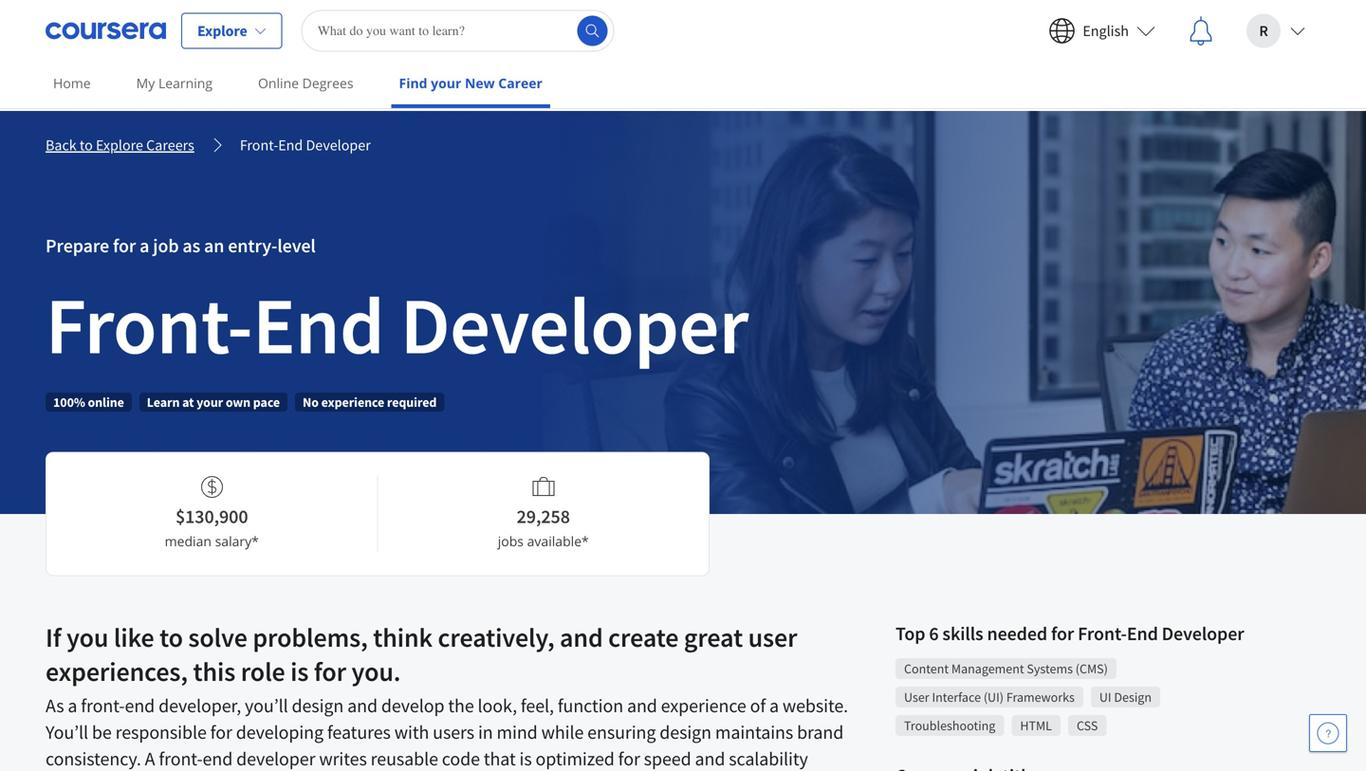 Task type: describe. For each thing, give the bounding box(es) containing it.
2 horizontal spatial a
[[770, 694, 779, 718]]

my learning
[[136, 74, 213, 92]]

experience inside 'if you like to solve problems, think creatively, and create great user experiences, this role is for you. as a front-end developer, you'll design and develop the look, feel, function and experience of a website. you'll be responsible for developing features with users in mind while ensuring design maintains brand consistency. a front-end developer writes reusable code that is optimized for speed and scalabili'
[[661, 694, 747, 718]]

management
[[952, 660, 1025, 678]]

online degrees link
[[251, 62, 361, 104]]

median
[[165, 532, 212, 550]]

consistency.
[[46, 747, 141, 771]]

look,
[[478, 694, 517, 718]]

developer,
[[159, 694, 241, 718]]

1 vertical spatial front-end developer
[[46, 275, 749, 375]]

while
[[541, 721, 584, 744]]

29,258 jobs available *
[[498, 505, 589, 550]]

your inside find your new career link
[[431, 74, 462, 92]]

you.
[[352, 655, 401, 688]]

help center image
[[1317, 722, 1340, 745]]

this
[[193, 655, 236, 688]]

my learning link
[[129, 62, 220, 104]]

careers
[[146, 136, 194, 155]]

user
[[748, 621, 798, 654]]

back to explore careers link
[[46, 134, 194, 157]]

online
[[258, 74, 299, 92]]

feel,
[[521, 694, 554, 718]]

0 horizontal spatial a
[[68, 694, 77, 718]]

learning
[[158, 74, 213, 92]]

* for 29,258
[[582, 532, 589, 550]]

experiences,
[[46, 655, 188, 688]]

you
[[66, 621, 109, 654]]

responsible
[[115, 721, 207, 744]]

6
[[929, 622, 939, 646]]

frameworks
[[1007, 689, 1075, 706]]

online
[[88, 394, 124, 411]]

$130,900 median salary *
[[165, 505, 259, 550]]

role
[[241, 655, 285, 688]]

code
[[442, 747, 480, 771]]

ui design
[[1100, 689, 1152, 706]]

0 vertical spatial developer
[[306, 136, 371, 155]]

0 horizontal spatial experience
[[321, 394, 385, 411]]

in
[[478, 721, 493, 744]]

(cms)
[[1076, 660, 1108, 678]]

for up systems
[[1051, 622, 1074, 646]]

user
[[904, 689, 930, 706]]

explore button
[[181, 13, 283, 49]]

at
[[182, 394, 194, 411]]

new
[[465, 74, 495, 92]]

no
[[303, 394, 319, 411]]

think
[[373, 621, 433, 654]]

0 vertical spatial front-end developer
[[240, 136, 371, 155]]

(ui)
[[984, 689, 1004, 706]]

solve
[[188, 621, 248, 654]]

english button
[[1034, 0, 1171, 61]]

my
[[136, 74, 155, 92]]

be
[[92, 721, 112, 744]]

developing
[[236, 721, 324, 744]]

1 horizontal spatial is
[[520, 747, 532, 771]]

prepare
[[46, 234, 109, 258]]

that
[[484, 747, 516, 771]]

home link
[[46, 62, 98, 104]]

required
[[387, 394, 437, 411]]

career
[[498, 74, 543, 92]]

reusable
[[371, 747, 438, 771]]

0 horizontal spatial design
[[292, 694, 344, 718]]

29,258
[[517, 505, 570, 529]]

* for $130,900
[[252, 532, 259, 550]]

ensuring
[[588, 721, 656, 744]]

ui
[[1100, 689, 1112, 706]]

css
[[1077, 717, 1098, 734]]

systems
[[1027, 660, 1073, 678]]

0 horizontal spatial your
[[197, 394, 223, 411]]

problems,
[[253, 621, 368, 654]]

for left job
[[113, 234, 136, 258]]

content management systems (cms)
[[904, 660, 1108, 678]]

What do you want to learn? text field
[[301, 10, 615, 52]]

job
[[153, 234, 179, 258]]

0 vertical spatial end
[[278, 136, 303, 155]]

users
[[433, 721, 475, 744]]

as
[[46, 694, 64, 718]]

english
[[1083, 21, 1129, 40]]

create
[[608, 621, 679, 654]]

troubleshooting
[[904, 717, 996, 734]]



Task type: locate. For each thing, give the bounding box(es) containing it.
skills
[[943, 622, 984, 646]]

design up speed
[[660, 721, 712, 744]]

$130,900
[[176, 505, 248, 529]]

for down problems,
[[314, 655, 346, 688]]

like
[[114, 621, 154, 654]]

maintains
[[715, 721, 794, 744]]

1 vertical spatial end
[[203, 747, 233, 771]]

1 horizontal spatial design
[[660, 721, 712, 744]]

1 horizontal spatial *
[[582, 532, 589, 550]]

as
[[183, 234, 200, 258]]

0 vertical spatial explore
[[197, 21, 247, 40]]

a left job
[[140, 234, 149, 258]]

mind
[[497, 721, 538, 744]]

*
[[252, 532, 259, 550], [582, 532, 589, 550]]

is down problems,
[[291, 655, 309, 688]]

1 horizontal spatial a
[[140, 234, 149, 258]]

front-
[[240, 136, 278, 155], [46, 275, 253, 375], [1078, 622, 1127, 646]]

1 horizontal spatial your
[[431, 74, 462, 92]]

2 vertical spatial front-
[[1078, 622, 1127, 646]]

user interface (ui) frameworks
[[904, 689, 1075, 706]]

the
[[448, 694, 474, 718]]

needed
[[987, 622, 1048, 646]]

to right back
[[80, 136, 93, 155]]

creatively,
[[438, 621, 555, 654]]

content
[[904, 660, 949, 678]]

1 * from the left
[[252, 532, 259, 550]]

entry-
[[228, 234, 277, 258]]

1 horizontal spatial end
[[203, 747, 233, 771]]

no experience required
[[303, 394, 437, 411]]

optimized
[[536, 747, 615, 771]]

and up features
[[347, 694, 378, 718]]

0 horizontal spatial explore
[[96, 136, 143, 155]]

coursera image
[[46, 16, 166, 46]]

brand
[[797, 721, 844, 744]]

to
[[80, 136, 93, 155], [160, 621, 183, 654]]

0 horizontal spatial *
[[252, 532, 259, 550]]

1 horizontal spatial developer
[[400, 275, 749, 375]]

0 vertical spatial front-
[[240, 136, 278, 155]]

front- down online
[[240, 136, 278, 155]]

2 horizontal spatial developer
[[1162, 622, 1245, 646]]

design up developing
[[292, 694, 344, 718]]

degrees
[[302, 74, 354, 92]]

end down online
[[278, 136, 303, 155]]

0 vertical spatial experience
[[321, 394, 385, 411]]

and up ensuring
[[627, 694, 657, 718]]

1 vertical spatial experience
[[661, 694, 747, 718]]

end
[[278, 136, 303, 155], [253, 275, 385, 375], [1127, 622, 1158, 646]]

salary
[[215, 532, 252, 550]]

function
[[558, 694, 624, 718]]

0 horizontal spatial to
[[80, 136, 93, 155]]

is
[[291, 655, 309, 688], [520, 747, 532, 771]]

2 * from the left
[[582, 532, 589, 550]]

1 vertical spatial to
[[160, 621, 183, 654]]

1 vertical spatial design
[[660, 721, 712, 744]]

front- right a
[[159, 747, 203, 771]]

front- up learn
[[46, 275, 253, 375]]

1 vertical spatial your
[[197, 394, 223, 411]]

0 vertical spatial your
[[431, 74, 462, 92]]

for down ensuring
[[618, 747, 640, 771]]

features
[[327, 721, 391, 744]]

writes
[[319, 747, 367, 771]]

if
[[46, 621, 61, 654]]

1 vertical spatial end
[[253, 275, 385, 375]]

to inside 'if you like to solve problems, think creatively, and create great user experiences, this role is for you. as a front-end developer, you'll design and develop the look, feel, function and experience of a website. you'll be responsible for developing features with users in mind while ensuring design maintains brand consistency. a front-end developer writes reusable code that is optimized for speed and scalabili'
[[160, 621, 183, 654]]

learn
[[147, 394, 180, 411]]

0 vertical spatial design
[[292, 694, 344, 718]]

0 vertical spatial end
[[125, 694, 155, 718]]

level
[[277, 234, 316, 258]]

end up design
[[1127, 622, 1158, 646]]

online degrees
[[258, 74, 354, 92]]

find your new career
[[399, 74, 543, 92]]

1 horizontal spatial to
[[160, 621, 183, 654]]

end down the developer,
[[203, 747, 233, 771]]

top
[[896, 622, 926, 646]]

front-end developer down online degrees
[[240, 136, 371, 155]]

1 horizontal spatial front-
[[159, 747, 203, 771]]

jobs
[[498, 532, 524, 550]]

1 vertical spatial is
[[520, 747, 532, 771]]

a right as
[[68, 694, 77, 718]]

pace
[[253, 394, 280, 411]]

develop
[[381, 694, 445, 718]]

0 horizontal spatial is
[[291, 655, 309, 688]]

front- up the (cms)
[[1078, 622, 1127, 646]]

html
[[1020, 717, 1052, 734]]

speed
[[644, 747, 691, 771]]

0 vertical spatial front-
[[81, 694, 125, 718]]

1 horizontal spatial experience
[[661, 694, 747, 718]]

available
[[527, 532, 582, 550]]

back to explore careers
[[46, 136, 194, 155]]

0 horizontal spatial end
[[125, 694, 155, 718]]

explore inside popup button
[[197, 21, 247, 40]]

1 vertical spatial front-
[[46, 275, 253, 375]]

design
[[1114, 689, 1152, 706]]

r
[[1260, 21, 1268, 40]]

end up the 'no'
[[253, 275, 385, 375]]

a
[[145, 747, 155, 771]]

1 vertical spatial explore
[[96, 136, 143, 155]]

learn at your own pace
[[147, 394, 280, 411]]

your right "at"
[[197, 394, 223, 411]]

you'll
[[46, 721, 88, 744]]

100%
[[53, 394, 85, 411]]

front-
[[81, 694, 125, 718], [159, 747, 203, 771]]

front- up be
[[81, 694, 125, 718]]

end up responsible
[[125, 694, 155, 718]]

* inside "$130,900 median salary *"
[[252, 532, 259, 550]]

is right that
[[520, 747, 532, 771]]

end
[[125, 694, 155, 718], [203, 747, 233, 771]]

and right speed
[[695, 747, 725, 771]]

find your new career link
[[391, 62, 550, 108]]

explore left the careers
[[96, 136, 143, 155]]

1 vertical spatial developer
[[400, 275, 749, 375]]

interface
[[932, 689, 981, 706]]

front-end developer up "required"
[[46, 275, 749, 375]]

* inside 29,258 jobs available *
[[582, 532, 589, 550]]

0 vertical spatial to
[[80, 136, 93, 155]]

r button
[[1232, 0, 1321, 61]]

0 vertical spatial is
[[291, 655, 309, 688]]

developer
[[236, 747, 315, 771]]

1 vertical spatial front-
[[159, 747, 203, 771]]

experience
[[321, 394, 385, 411], [661, 694, 747, 718]]

website.
[[783, 694, 848, 718]]

* right jobs
[[582, 532, 589, 550]]

of
[[750, 694, 766, 718]]

experience left of
[[661, 694, 747, 718]]

0 horizontal spatial front-
[[81, 694, 125, 718]]

2 vertical spatial developer
[[1162, 622, 1245, 646]]

if you like to solve problems, think creatively, and create great user experiences, this role is for you. as a front-end developer, you'll design and develop the look, feel, function and experience of a website. you'll be responsible for developing features with users in mind while ensuring design maintains brand consistency. a front-end developer writes reusable code that is optimized for speed and scalabili
[[46, 621, 848, 772]]

you'll
[[245, 694, 288, 718]]

a right of
[[770, 694, 779, 718]]

explore
[[197, 21, 247, 40], [96, 136, 143, 155]]

2 vertical spatial end
[[1127, 622, 1158, 646]]

for down the developer,
[[210, 721, 232, 744]]

for
[[113, 234, 136, 258], [1051, 622, 1074, 646], [314, 655, 346, 688], [210, 721, 232, 744], [618, 747, 640, 771]]

top 6 skills needed for front-end developer
[[896, 622, 1245, 646]]

and left "create"
[[560, 621, 603, 654]]

front-end developer
[[240, 136, 371, 155], [46, 275, 749, 375]]

None search field
[[301, 10, 615, 52]]

experience right the 'no'
[[321, 394, 385, 411]]

your right find
[[431, 74, 462, 92]]

1 horizontal spatial explore
[[197, 21, 247, 40]]

to right like
[[160, 621, 183, 654]]

own
[[226, 394, 251, 411]]

0 horizontal spatial developer
[[306, 136, 371, 155]]

prepare for a job as an entry-level
[[46, 234, 316, 258]]

explore up learning
[[197, 21, 247, 40]]

100% online
[[53, 394, 124, 411]]

* right median
[[252, 532, 259, 550]]

and
[[560, 621, 603, 654], [347, 694, 378, 718], [627, 694, 657, 718], [695, 747, 725, 771]]



Task type: vqa. For each thing, say whether or not it's contained in the screenshot.
"Explore" dropdown button
yes



